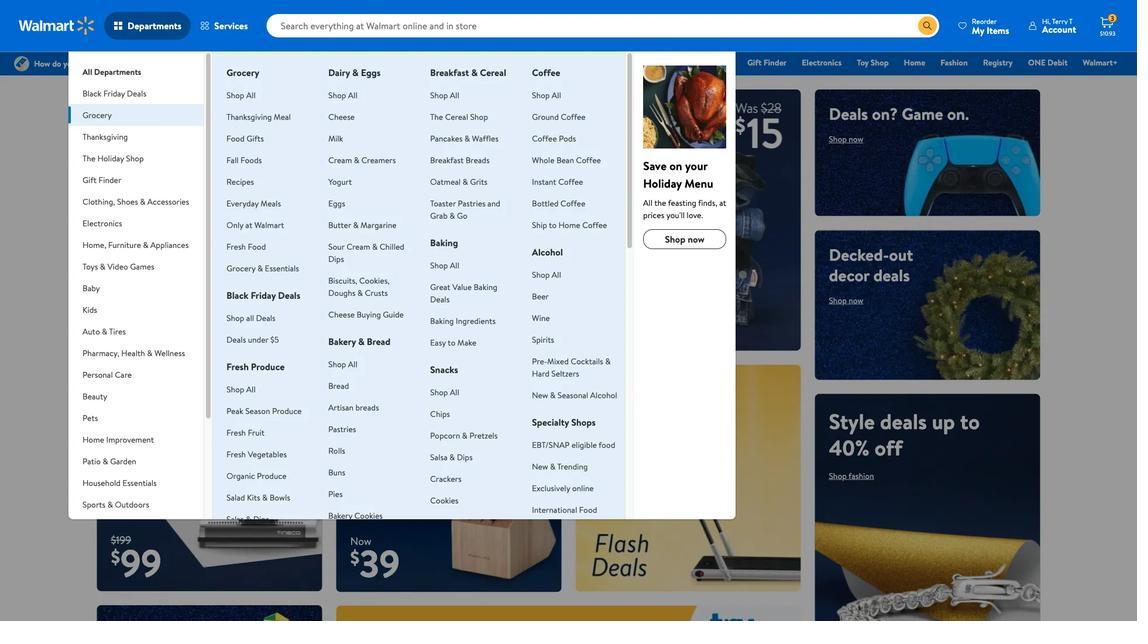 Task type: vqa. For each thing, say whether or not it's contained in the screenshot.
Pharmacy, Health & Wellness dropdown button
yes



Task type: describe. For each thing, give the bounding box(es) containing it.
one
[[1028, 57, 1046, 68]]

t
[[1070, 16, 1073, 26]]

coffee down whole bean coffee link
[[559, 176, 583, 187]]

fresh for fresh produce
[[227, 361, 249, 374]]

finder for gift finder dropdown button
[[99, 174, 121, 186]]

dips inside sour cream & chilled dips
[[328, 253, 344, 265]]

salsa & dips for bottom 'salsa & dips' link
[[227, 514, 269, 525]]

huge
[[227, 102, 262, 125]]

shop now for home deals are served
[[350, 409, 385, 420]]

bakery for bakery cookies
[[328, 510, 353, 522]]

now $ 39
[[350, 534, 400, 590]]

thanksgiving for thanksgiving link
[[608, 57, 655, 68]]

shop now link for deals on? game on.
[[829, 133, 864, 145]]

0 horizontal spatial salsa
[[227, 514, 244, 525]]

all departments link
[[69, 52, 204, 83]]

pre-mixed cocktails & hard seltzers
[[532, 356, 611, 379]]

& right butter
[[353, 219, 359, 231]]

& inside pre-mixed cocktails & hard seltzers
[[605, 356, 611, 367]]

are
[[438, 378, 460, 401]]

finder for gift finder link
[[764, 57, 787, 68]]

shop all link for breakfast & cereal
[[430, 89, 459, 101]]

grocery & essentials for grocery & essentials link to the left
[[227, 263, 299, 274]]

accessories
[[147, 196, 189, 207]]

& down cheese buying guide on the left of page
[[358, 335, 365, 348]]

home deals up to 30% off
[[111, 266, 218, 348]]

home for home deals up to 30% off
[[111, 266, 166, 295]]

crackers
[[430, 473, 462, 485]]

black friday deals for black friday deals link
[[440, 57, 505, 68]]

& down kits
[[246, 514, 251, 525]]

outdoors
[[115, 499, 149, 510]]

& left trending
[[550, 461, 556, 472]]

all for baking
[[450, 260, 459, 271]]

registry link
[[978, 56, 1019, 69]]

shop all deals link
[[227, 312, 276, 324]]

fresh produce
[[227, 361, 285, 374]]

eligible
[[572, 439, 597, 451]]

wellness
[[154, 347, 185, 359]]

served
[[464, 378, 511, 401]]

shop all link for alcohol
[[532, 269, 561, 280]]

39
[[360, 538, 400, 590]]

home, furniture & appliances
[[83, 239, 189, 251]]

shop all link for snacks
[[430, 387, 459, 398]]

biscuits,
[[328, 275, 357, 286]]

off for home deals up to 30% off
[[111, 319, 139, 348]]

auto
[[83, 326, 100, 337]]

now for save big!
[[380, 322, 394, 333]]

pods
[[559, 133, 576, 144]]

& left pretzels at the left bottom of the page
[[462, 430, 468, 441]]

meal
[[274, 111, 291, 122]]

margarine
[[361, 219, 397, 231]]

one debit link
[[1023, 56, 1073, 69]]

0 vertical spatial cookies
[[430, 495, 459, 506]]

the for the 'the holiday shop' dropdown button on the top left of page
[[83, 153, 95, 164]]

grocery up huge
[[227, 66, 259, 79]]

0 horizontal spatial dips
[[253, 514, 269, 525]]

pharmacy, health & wellness
[[83, 347, 185, 359]]

deals for home deals up to 30% off
[[171, 266, 218, 295]]

crusts
[[365, 287, 388, 299]]

toys
[[83, 261, 98, 272]]

instant coffee
[[532, 176, 583, 187]]

1 horizontal spatial salsa
[[430, 452, 448, 463]]

holiday for the holiday shop link on the right top of the page
[[685, 57, 712, 68]]

up for home deals up to 30% off
[[111, 292, 134, 322]]

everyday meals
[[227, 198, 281, 209]]

shop all link for bakery & bread
[[328, 359, 358, 370]]

shop all for fresh produce
[[227, 384, 256, 395]]

recipes link
[[227, 176, 254, 187]]

shop now link for high tech gifts, huge savings
[[111, 154, 145, 165]]

prices
[[643, 209, 665, 221]]

creamers
[[362, 154, 396, 166]]

beauty button
[[69, 386, 204, 407]]

home for home improvement
[[83, 434, 104, 446]]

dairy & eggs
[[328, 66, 381, 79]]

baby button
[[69, 277, 204, 299]]

fresh fruit
[[227, 427, 265, 438]]

to for easy
[[448, 337, 456, 348]]

1 horizontal spatial grocery & essentials link
[[515, 56, 598, 69]]

2 vertical spatial black friday deals
[[227, 289, 300, 302]]

the cereal shop
[[430, 111, 488, 122]]

40% inside style deals up to 40% off
[[829, 433, 870, 463]]

walmart image
[[19, 16, 95, 35]]

1 horizontal spatial friday
[[251, 289, 276, 302]]

sour cream & chilled dips
[[328, 241, 405, 265]]

& right sports
[[108, 499, 113, 510]]

& left tires
[[102, 326, 107, 337]]

& up the cereal shop
[[472, 66, 478, 79]]

coffee down the bottled coffee
[[582, 219, 607, 231]]

food gifts link
[[227, 133, 264, 144]]

personal care
[[83, 369, 132, 381]]

ground coffee link
[[532, 111, 586, 122]]

household essentials button
[[69, 472, 204, 494]]

was dollar $199, now dollar 99 group
[[97, 533, 162, 592]]

thanksgiving meal link
[[227, 111, 291, 122]]

0 horizontal spatial bread
[[328, 380, 349, 392]]

1 vertical spatial cookies
[[354, 510, 383, 522]]

save big!
[[350, 255, 495, 307]]

new & trending
[[532, 461, 588, 472]]

biscuits, cookies, doughs & crusts
[[328, 275, 390, 299]]

shop fashion
[[829, 470, 874, 482]]

& left waffles
[[465, 133, 470, 144]]

black for black friday deals link
[[440, 57, 460, 68]]

& up crackers link
[[450, 452, 455, 463]]

0 vertical spatial cereal
[[480, 66, 506, 79]]

friday for black friday deals link
[[462, 57, 483, 68]]

& right kits
[[262, 492, 268, 503]]

shop all for dairy & eggs
[[328, 89, 358, 101]]

0 vertical spatial cream
[[328, 154, 352, 166]]

peak
[[227, 405, 243, 417]]

shop all for snacks
[[430, 387, 459, 398]]

1 vertical spatial at
[[246, 219, 252, 231]]

0 vertical spatial eggs
[[361, 66, 381, 79]]

cocktails
[[571, 356, 603, 367]]

buying
[[357, 309, 381, 320]]

0 horizontal spatial alcohol
[[532, 246, 563, 259]]

artisan
[[328, 402, 354, 413]]

recipes
[[227, 176, 254, 187]]

shop now for deals on? game on.
[[829, 133, 864, 145]]

the holiday shop button
[[69, 148, 204, 169]]

now dollar 39 null group
[[336, 534, 400, 593]]

to inside home deals up to 30% off
[[139, 292, 159, 322]]

bakery & bread
[[328, 335, 391, 348]]

food gifts
[[227, 133, 264, 144]]

supplies
[[83, 533, 112, 544]]

beauty
[[83, 391, 107, 402]]

shop now link for up to 40% off sports gear
[[590, 429, 624, 441]]

black friday deals for the black friday deals dropdown button
[[83, 88, 146, 99]]

pastries inside toaster pastries and grab & go
[[458, 198, 486, 209]]

$ for 39
[[350, 545, 360, 571]]

waffles
[[472, 133, 499, 144]]

shoes
[[117, 196, 138, 207]]

thanksgiving meal
[[227, 111, 291, 122]]

2 vertical spatial black
[[227, 289, 249, 302]]

breakfast for breakfast breads
[[430, 154, 464, 166]]

pancakes & waffles link
[[430, 133, 499, 144]]

1 vertical spatial eggs
[[328, 198, 345, 209]]

pre-mixed cocktails & hard seltzers link
[[532, 356, 611, 379]]

fashion
[[941, 57, 968, 68]]

shop all for alcohol
[[532, 269, 561, 280]]

1 horizontal spatial salsa & dips link
[[430, 452, 473, 463]]

& inside dropdown button
[[147, 347, 153, 359]]

bottled
[[532, 198, 559, 209]]

eggs link
[[328, 198, 345, 209]]

all for dairy & eggs
[[348, 89, 358, 101]]

organic
[[227, 470, 255, 482]]

shop inside 'link'
[[871, 57, 889, 68]]

gift for gift finder dropdown button
[[83, 174, 97, 186]]

& down fresh food
[[258, 263, 263, 274]]

salsa & dips for the right 'salsa & dips' link
[[430, 452, 473, 463]]

shop now link for save big!
[[350, 318, 404, 337]]

99
[[120, 537, 162, 589]]

home for home
[[904, 57, 926, 68]]

0 vertical spatial bread
[[367, 335, 391, 348]]

grocery up ground
[[520, 57, 549, 68]]

1 vertical spatial snacks
[[449, 517, 473, 528]]

now for home deals are served
[[370, 409, 385, 420]]

grocery inside dropdown button
[[83, 109, 112, 121]]

shop now link for home deals are served
[[350, 409, 385, 420]]

& right "toys"
[[100, 261, 105, 272]]

baking for baking
[[430, 237, 458, 249]]

mixed
[[547, 356, 569, 367]]

electronics for electronics link
[[802, 57, 842, 68]]

grits
[[470, 176, 488, 187]]

$199 $ 99
[[111, 533, 162, 589]]

ebt/snap
[[532, 439, 570, 451]]

up to 40% off sports gear
[[590, 378, 691, 421]]

value
[[453, 281, 472, 293]]

& left 'grits' at top left
[[463, 176, 468, 187]]

to inside style deals up to 40% off
[[960, 407, 980, 436]]

shop all link for baking
[[430, 260, 459, 271]]

international food
[[532, 504, 597, 516]]

all for alcohol
[[552, 269, 561, 280]]

spirits
[[532, 334, 554, 345]]

shop now for high tech gifts, huge savings
[[111, 154, 145, 165]]

3
[[1111, 13, 1115, 23]]

1 vertical spatial dips
[[457, 452, 473, 463]]

vegetables
[[248, 449, 287, 460]]

new & seasonal alcohol
[[532, 390, 617, 401]]

30%
[[164, 292, 202, 322]]

gift finder for gift finder link
[[748, 57, 787, 68]]

0 vertical spatial fruit
[[248, 427, 265, 438]]

1 vertical spatial produce
[[272, 405, 302, 417]]

shop all for bakery & bread
[[328, 359, 358, 370]]

deals inside dropdown button
[[127, 88, 146, 99]]

oatmeal
[[430, 176, 461, 187]]

toy
[[857, 57, 869, 68]]

beer link
[[532, 291, 549, 302]]

cheese for cheese link
[[328, 111, 355, 122]]

all up the black friday deals dropdown button
[[83, 66, 92, 77]]

now down love.
[[688, 233, 705, 246]]

off for style deals up to 40% off
[[875, 433, 903, 463]]

household
[[83, 477, 121, 489]]

fruit snacks link
[[430, 517, 473, 528]]

cream inside sour cream & chilled dips
[[347, 241, 370, 252]]

0 vertical spatial snacks
[[430, 364, 458, 376]]

& left creamers
[[354, 154, 360, 166]]

now for home deals up to 30% off
[[131, 356, 145, 367]]

& inside dropdown button
[[143, 239, 149, 251]]



Task type: locate. For each thing, give the bounding box(es) containing it.
decor
[[115, 521, 137, 532]]

shop all link up peak
[[227, 384, 256, 395]]

seasonal down the seltzers
[[558, 390, 588, 401]]

now down deals on? game on.
[[849, 133, 864, 145]]

grocery image
[[643, 66, 727, 149]]

food
[[227, 133, 245, 144], [248, 241, 266, 252], [579, 504, 597, 516]]

2 horizontal spatial black
[[440, 57, 460, 68]]

reorder
[[972, 16, 997, 26]]

1 vertical spatial black friday deals
[[83, 88, 146, 99]]

bread link
[[328, 380, 349, 392]]

1 fresh from the top
[[227, 241, 246, 252]]

to
[[549, 219, 557, 231], [139, 292, 159, 322], [448, 337, 456, 348], [614, 378, 630, 401], [960, 407, 980, 436]]

coffee down ground
[[532, 133, 557, 144]]

fresh for fresh food
[[227, 241, 246, 252]]

friday down all departments
[[103, 88, 125, 99]]

1 horizontal spatial 40%
[[829, 433, 870, 463]]

0 vertical spatial alcohol
[[532, 246, 563, 259]]

deals for home deals are served
[[397, 378, 434, 401]]

walmart
[[254, 219, 284, 231]]

$199
[[111, 533, 131, 548]]

fall foods link
[[227, 154, 262, 166]]

bowls
[[270, 492, 290, 503]]

all for breakfast & cereal
[[450, 89, 459, 101]]

search icon image
[[923, 21, 933, 30]]

1 vertical spatial grocery & essentials link
[[227, 263, 299, 274]]

thanksgiving down high
[[83, 131, 128, 142]]

now for decked-out decor deals
[[849, 295, 864, 306]]

1 horizontal spatial up
[[932, 407, 955, 436]]

breakfast for breakfast & cereal
[[430, 66, 469, 79]]

coffee up ground
[[532, 66, 560, 79]]

gift finder inside dropdown button
[[83, 174, 121, 186]]

grocery & essentials
[[520, 57, 593, 68], [227, 263, 299, 274]]

chips link
[[430, 408, 450, 420]]

gift finder
[[748, 57, 787, 68], [83, 174, 121, 186]]

alcohol
[[532, 246, 563, 259], [590, 390, 617, 401]]

2 vertical spatial the
[[83, 153, 95, 164]]

cream up yogurt link
[[328, 154, 352, 166]]

2 horizontal spatial holiday
[[685, 57, 712, 68]]

essentials down search search field on the top of the page
[[558, 57, 593, 68]]

1 horizontal spatial finder
[[764, 57, 787, 68]]

baking up easy
[[430, 315, 454, 327]]

& left go
[[450, 210, 455, 221]]

holiday inside dropdown button
[[97, 153, 124, 164]]

0 horizontal spatial $
[[111, 544, 120, 570]]

popcorn & pretzels
[[430, 430, 498, 441]]

shop all link up great
[[430, 260, 459, 271]]

2 horizontal spatial food
[[579, 504, 597, 516]]

home inside home deals up to 30% off
[[111, 266, 166, 295]]

baby
[[83, 282, 100, 294]]

fresh down only
[[227, 241, 246, 252]]

artisan breads link
[[328, 402, 379, 413]]

off inside the up to 40% off sports gear
[[669, 378, 691, 401]]

at right 'finds,'
[[720, 197, 727, 208]]

gift inside dropdown button
[[83, 174, 97, 186]]

1 horizontal spatial cereal
[[480, 66, 506, 79]]

care
[[115, 369, 132, 381]]

salsa down popcorn
[[430, 452, 448, 463]]

0 horizontal spatial salsa & dips link
[[227, 514, 269, 525]]

produce down the $5
[[251, 361, 285, 374]]

at right only
[[246, 219, 252, 231]]

new for new & seasonal alcohol
[[532, 390, 548, 401]]

food down only at walmart link
[[248, 241, 266, 252]]

0 horizontal spatial black
[[83, 88, 101, 99]]

toys & video games
[[83, 261, 154, 272]]

now for high tech gifts, huge savings
[[131, 154, 145, 165]]

friday inside dropdown button
[[103, 88, 125, 99]]

& inside the biscuits, cookies, doughs & crusts
[[358, 287, 363, 299]]

black for the black friday deals dropdown button
[[83, 88, 101, 99]]

the for the cereal shop link at the left
[[430, 111, 443, 122]]

black friday deals up the cereal shop
[[440, 57, 505, 68]]

essentials inside dropdown button
[[123, 477, 157, 489]]

0 vertical spatial electronics
[[802, 57, 842, 68]]

1 vertical spatial pastries
[[328, 424, 356, 435]]

0 horizontal spatial seasonal
[[83, 521, 113, 532]]

salad
[[227, 492, 245, 503]]

2 vertical spatial essentials
[[123, 477, 157, 489]]

electronics down clothing,
[[83, 217, 122, 229]]

on
[[670, 157, 683, 174]]

0 horizontal spatial fruit
[[248, 427, 265, 438]]

all for snacks
[[450, 387, 459, 398]]

electronics left the toy
[[802, 57, 842, 68]]

essentials down patio & garden dropdown button
[[123, 477, 157, 489]]

0 vertical spatial salsa & dips
[[430, 452, 473, 463]]

cereal up the cereal shop
[[480, 66, 506, 79]]

doughs
[[328, 287, 356, 299]]

0 vertical spatial seasonal
[[558, 390, 588, 401]]

shop now for save big!
[[360, 322, 394, 333]]

2 vertical spatial holiday
[[643, 175, 682, 191]]

1 vertical spatial holiday
[[97, 153, 124, 164]]

& right dairy
[[352, 66, 359, 79]]

shop all for baking
[[430, 260, 459, 271]]

essentials down fresh food
[[265, 263, 299, 274]]

the holiday shop for the 'the holiday shop' dropdown button on the top left of page
[[83, 153, 144, 164]]

shop now link for decked-out decor deals
[[829, 295, 864, 306]]

1 new from the top
[[532, 390, 548, 401]]

hard
[[532, 368, 550, 379]]

1 vertical spatial fruit
[[430, 517, 447, 528]]

all for coffee
[[552, 89, 561, 101]]

0 horizontal spatial cookies
[[354, 510, 383, 522]]

ingredients
[[456, 315, 496, 327]]

new
[[532, 390, 548, 401], [532, 461, 548, 472]]

breakfast down pancakes
[[430, 154, 464, 166]]

departments inside dropdown button
[[128, 19, 182, 32]]

all inside save on your holiday menu all the feasting finds, at prices you'll love.
[[643, 197, 653, 208]]

all up the cereal shop
[[450, 89, 459, 101]]

baking for baking ingredients
[[430, 315, 454, 327]]

now down sports on the right bottom
[[610, 429, 624, 441]]

fresh vegetables
[[227, 449, 287, 460]]

2 vertical spatial baking
[[430, 315, 454, 327]]

1 vertical spatial up
[[932, 407, 955, 436]]

2 horizontal spatial dips
[[457, 452, 473, 463]]

cheese for cheese buying guide
[[328, 309, 355, 320]]

0 horizontal spatial holiday
[[97, 153, 124, 164]]

baking inside great value baking deals
[[474, 281, 498, 293]]

0 horizontal spatial friday
[[103, 88, 125, 99]]

save for save big!
[[350, 255, 425, 307]]

grocery down fresh food
[[227, 263, 256, 274]]

save for save on your holiday menu all the feasting finds, at prices you'll love.
[[643, 157, 667, 174]]

coffee up ship to home coffee link
[[561, 198, 586, 209]]

essentials for the rightmost grocery & essentials link
[[558, 57, 593, 68]]

great value baking deals
[[430, 281, 498, 305]]

friday for the black friday deals dropdown button
[[103, 88, 125, 99]]

the for the holiday shop link on the right top of the page
[[670, 57, 683, 68]]

$ inside now $ 39
[[350, 545, 360, 571]]

feasting
[[668, 197, 697, 208]]

thanksgiving down the walmart site-wide search box
[[608, 57, 655, 68]]

fresh for fresh fruit
[[227, 427, 246, 438]]

0 horizontal spatial the
[[83, 153, 95, 164]]

everyday meals link
[[227, 198, 281, 209]]

breakfast up the cereal shop
[[430, 66, 469, 79]]

$ inside $199 $ 99
[[111, 544, 120, 570]]

dairy
[[328, 66, 350, 79]]

now for deals on? game on.
[[849, 133, 864, 145]]

save on your holiday menu all the feasting finds, at prices you'll love.
[[643, 157, 727, 221]]

dips down sour
[[328, 253, 344, 265]]

1 horizontal spatial alcohol
[[590, 390, 617, 401]]

grocery & essentials link up ground coffee link
[[515, 56, 598, 69]]

black
[[440, 57, 460, 68], [83, 88, 101, 99], [227, 289, 249, 302]]

finder inside dropdown button
[[99, 174, 121, 186]]

black friday deals inside dropdown button
[[83, 88, 146, 99]]

breakfast breads link
[[430, 154, 490, 166]]

international food link
[[532, 504, 597, 516]]

baking right value
[[474, 281, 498, 293]]

1 vertical spatial gift
[[83, 174, 97, 186]]

registry
[[983, 57, 1013, 68]]

off inside home deals up to 30% off
[[111, 319, 139, 348]]

only at walmart link
[[227, 219, 284, 231]]

2 vertical spatial produce
[[257, 470, 287, 482]]

food for fresh food
[[248, 241, 266, 252]]

salsa & dips down kits
[[227, 514, 269, 525]]

0 vertical spatial gift finder
[[748, 57, 787, 68]]

1 vertical spatial new
[[532, 461, 548, 472]]

cheese buying guide link
[[328, 309, 404, 320]]

the holiday shop inside dropdown button
[[83, 153, 144, 164]]

1 vertical spatial alcohol
[[590, 390, 617, 401]]

grocery up savings
[[83, 109, 112, 121]]

deals inside great value baking deals
[[430, 294, 450, 305]]

grocery & essentials down fresh food
[[227, 263, 299, 274]]

bean
[[557, 154, 574, 166]]

pies link
[[328, 489, 343, 500]]

now up gift finder dropdown button
[[131, 154, 145, 165]]

grocery & essentials link down fresh food
[[227, 263, 299, 274]]

thanksgiving for thanksgiving meal
[[227, 111, 272, 122]]

fashion link
[[936, 56, 973, 69]]

fresh for fresh vegetables
[[227, 449, 246, 460]]

$10.93
[[1100, 29, 1116, 37]]

shop all link for coffee
[[532, 89, 561, 101]]

black inside dropdown button
[[83, 88, 101, 99]]

home inside dropdown button
[[83, 434, 104, 446]]

all up value
[[450, 260, 459, 271]]

high tech gifts, huge savings
[[111, 102, 262, 146]]

black up the cereal shop
[[440, 57, 460, 68]]

milk
[[328, 133, 343, 144]]

0 horizontal spatial salsa & dips
[[227, 514, 269, 525]]

thanksgiving
[[608, 57, 655, 68], [227, 111, 272, 122], [83, 131, 128, 142]]

2 horizontal spatial thanksgiving
[[608, 57, 655, 68]]

game
[[902, 102, 944, 125]]

1 horizontal spatial gift
[[748, 57, 762, 68]]

kids button
[[69, 299, 204, 321]]

4 fresh from the top
[[227, 449, 246, 460]]

& right shoes
[[140, 196, 145, 207]]

1 horizontal spatial essentials
[[265, 263, 299, 274]]

& down the seltzers
[[550, 390, 556, 401]]

2 horizontal spatial off
[[875, 433, 903, 463]]

shop now for up to 40% off sports gear
[[590, 429, 624, 441]]

make
[[458, 337, 477, 348]]

new for new & trending
[[532, 461, 548, 472]]

0 horizontal spatial food
[[227, 133, 245, 144]]

1 vertical spatial salsa & dips link
[[227, 514, 269, 525]]

0 vertical spatial essentials
[[558, 57, 593, 68]]

$ for 99
[[111, 544, 120, 570]]

shop inside dropdown button
[[126, 153, 144, 164]]

baking down grab
[[430, 237, 458, 249]]

alcohol down ship
[[532, 246, 563, 259]]

fresh up "organic"
[[227, 449, 246, 460]]

thanksgiving inside dropdown button
[[83, 131, 128, 142]]

the inside the 'the holiday shop' dropdown button
[[83, 153, 95, 164]]

deals inside decked-out decor deals
[[874, 264, 910, 287]]

2 new from the top
[[532, 461, 548, 472]]

1 vertical spatial bakery
[[328, 510, 353, 522]]

toy shop
[[857, 57, 889, 68]]

grocery button
[[69, 104, 204, 126]]

gift up clothing,
[[83, 174, 97, 186]]

0 vertical spatial departments
[[128, 19, 182, 32]]

peak season produce
[[227, 405, 302, 417]]

all for grocery
[[246, 89, 256, 101]]

food for international food
[[579, 504, 597, 516]]

1 bakery from the top
[[328, 335, 356, 348]]

ship to home coffee link
[[532, 219, 607, 231]]

electronics link
[[797, 56, 847, 69]]

fruit down cookies link
[[430, 517, 447, 528]]

cheese up the milk
[[328, 111, 355, 122]]

the right thanksgiving link
[[670, 57, 683, 68]]

0 vertical spatial the holiday shop
[[670, 57, 732, 68]]

snacks up are
[[430, 364, 458, 376]]

bottled coffee link
[[532, 198, 586, 209]]

electronics for electronics 'dropdown button'
[[83, 217, 122, 229]]

out
[[889, 243, 914, 266]]

at inside save on your holiday menu all the feasting finds, at prices you'll love.
[[720, 197, 727, 208]]

& inside toaster pastries and grab & go
[[450, 210, 455, 221]]

1 vertical spatial 40%
[[829, 433, 870, 463]]

now right artisan
[[370, 409, 385, 420]]

departments up all departments link
[[128, 19, 182, 32]]

Walmart Site-Wide search field
[[267, 14, 940, 37]]

and
[[488, 198, 501, 209]]

0 vertical spatial food
[[227, 133, 245, 144]]

food left gifts
[[227, 133, 245, 144]]

salsa & dips link down kits
[[227, 514, 269, 525]]

thanksgiving button
[[69, 126, 204, 148]]

shop all for grocery
[[227, 89, 256, 101]]

decor
[[829, 264, 870, 287]]

deals for style deals up to 40% off
[[880, 407, 927, 436]]

food down 'online'
[[579, 504, 597, 516]]

pastries up go
[[458, 198, 486, 209]]

shop all up peak
[[227, 384, 256, 395]]

shop all link up beer
[[532, 269, 561, 280]]

fashion
[[849, 470, 874, 482]]

cereal up pancakes & waffles link on the top left of the page
[[445, 111, 468, 122]]

pastries down artisan
[[328, 424, 356, 435]]

the up clothing,
[[83, 153, 95, 164]]

save inside save on your holiday menu all the feasting finds, at prices you'll love.
[[643, 157, 667, 174]]

& up ground coffee link
[[551, 57, 556, 68]]

alcohol up "shops"
[[590, 390, 617, 401]]

coffee right bean
[[576, 154, 601, 166]]

organic produce
[[227, 470, 287, 482]]

shop all up chips in the left bottom of the page
[[430, 387, 459, 398]]

2 vertical spatial food
[[579, 504, 597, 516]]

holiday inside save on your holiday menu all the feasting finds, at prices you'll love.
[[643, 175, 682, 191]]

deals inside home deals up to 30% off
[[171, 266, 218, 295]]

produce down 'vegetables' at bottom left
[[257, 470, 287, 482]]

finder up clothing,
[[99, 174, 121, 186]]

shop all link up ground
[[532, 89, 561, 101]]

coffee up pods
[[561, 111, 586, 122]]

produce for organic produce
[[257, 470, 287, 482]]

to for ship
[[549, 219, 557, 231]]

black inside black friday deals link
[[440, 57, 460, 68]]

holiday for the 'the holiday shop' dropdown button on the top left of page
[[97, 153, 124, 164]]

pretzels
[[470, 430, 498, 441]]

& right furniture
[[143, 239, 149, 251]]

0 horizontal spatial pastries
[[328, 424, 356, 435]]

0 vertical spatial off
[[111, 319, 139, 348]]

pies
[[328, 489, 343, 500]]

bakery for bakery & bread
[[328, 335, 356, 348]]

reorder my items
[[972, 16, 1010, 37]]

2 breakfast from the top
[[430, 154, 464, 166]]

& inside sour cream & chilled dips
[[372, 241, 378, 252]]

1 vertical spatial cereal
[[445, 111, 468, 122]]

gift right the holiday shop link on the right top of the page
[[748, 57, 762, 68]]

ebt/snap eligible food
[[532, 439, 615, 451]]

all up ground coffee
[[552, 89, 561, 101]]

shop all up ground
[[532, 89, 561, 101]]

all
[[83, 66, 92, 77], [246, 89, 256, 101], [348, 89, 358, 101], [450, 89, 459, 101], [552, 89, 561, 101], [643, 197, 653, 208], [450, 260, 459, 271], [552, 269, 561, 280], [348, 359, 358, 370], [246, 384, 256, 395], [450, 387, 459, 398]]

3 fresh from the top
[[227, 427, 246, 438]]

deals inside style deals up to 40% off
[[880, 407, 927, 436]]

patio & garden button
[[69, 451, 204, 472]]

seasonal decor & party supplies
[[83, 521, 165, 544]]

all for fresh produce
[[246, 384, 256, 395]]

black up all
[[227, 289, 249, 302]]

seasonal
[[558, 390, 588, 401], [83, 521, 113, 532]]

up inside home deals up to 30% off
[[111, 292, 134, 322]]

home, furniture & appliances button
[[69, 234, 204, 256]]

1 horizontal spatial pastries
[[458, 198, 486, 209]]

seasonal inside 'seasonal decor & party supplies'
[[83, 521, 113, 532]]

2 vertical spatial dips
[[253, 514, 269, 525]]

shop now for home deals up to 30% off
[[111, 356, 145, 367]]

1 vertical spatial baking
[[474, 281, 498, 293]]

1 horizontal spatial thanksgiving
[[227, 111, 272, 122]]

shop all link up bread link
[[328, 359, 358, 370]]

off inside style deals up to 40% off
[[875, 433, 903, 463]]

gift finder for gift finder dropdown button
[[83, 174, 121, 186]]

1 horizontal spatial gift finder
[[748, 57, 787, 68]]

& inside 'seasonal decor & party supplies'
[[139, 521, 145, 532]]

1 breakfast from the top
[[430, 66, 469, 79]]

electronics inside 'dropdown button'
[[83, 217, 122, 229]]

sour cream & chilled dips link
[[328, 241, 405, 265]]

account
[[1043, 23, 1077, 36]]

0 vertical spatial gift
[[748, 57, 762, 68]]

deals
[[874, 264, 910, 287], [171, 266, 218, 295], [397, 378, 434, 401], [880, 407, 927, 436]]

shop all for coffee
[[532, 89, 561, 101]]

bakery cookies
[[328, 510, 383, 522]]

1 horizontal spatial dips
[[328, 253, 344, 265]]

all down bakery & bread
[[348, 359, 358, 370]]

0 vertical spatial grocery & essentials link
[[515, 56, 598, 69]]

home for home deals are served
[[350, 378, 393, 401]]

shop all link for dairy & eggs
[[328, 89, 358, 101]]

1 vertical spatial cream
[[347, 241, 370, 252]]

0 vertical spatial produce
[[251, 361, 285, 374]]

up inside style deals up to 40% off
[[932, 407, 955, 436]]

1 horizontal spatial food
[[248, 241, 266, 252]]

pre-
[[532, 356, 547, 367]]

departments up the black friday deals dropdown button
[[94, 66, 141, 77]]

clothing, shoes & accessories
[[83, 196, 189, 207]]

shop all link up huge
[[227, 89, 256, 101]]

gifts,
[[185, 102, 223, 125]]

0 horizontal spatial 40%
[[634, 378, 665, 401]]

fruit
[[248, 427, 265, 438], [430, 517, 447, 528]]

wine
[[532, 312, 550, 324]]

everyday
[[227, 198, 259, 209]]

home inside "link"
[[904, 57, 926, 68]]

1 vertical spatial save
[[350, 255, 425, 307]]

0 vertical spatial bakery
[[328, 335, 356, 348]]

salsa down salad
[[227, 514, 244, 525]]

1 horizontal spatial black
[[227, 289, 249, 302]]

grocery & essentials up ground coffee link
[[520, 57, 593, 68]]

2 cheese from the top
[[328, 309, 355, 320]]

now inside shop now link
[[380, 322, 394, 333]]

the holiday shop for the holiday shop link on the right top of the page
[[670, 57, 732, 68]]

popcorn & pretzels link
[[430, 430, 498, 441]]

the up pancakes
[[430, 111, 443, 122]]

2 bakery from the top
[[328, 510, 353, 522]]

40% inside the up to 40% off sports gear
[[634, 378, 665, 401]]

shop all link for grocery
[[227, 89, 256, 101]]

1 vertical spatial departments
[[94, 66, 141, 77]]

2 horizontal spatial essentials
[[558, 57, 593, 68]]

& left the crusts
[[358, 287, 363, 299]]

1 vertical spatial cheese
[[328, 309, 355, 320]]

0 vertical spatial thanksgiving
[[608, 57, 655, 68]]

0 horizontal spatial grocery & essentials link
[[227, 263, 299, 274]]

2 vertical spatial friday
[[251, 289, 276, 302]]

shop now link for home deals up to 30% off
[[111, 356, 145, 367]]

1 horizontal spatial eggs
[[361, 66, 381, 79]]

0 horizontal spatial grocery & essentials
[[227, 263, 299, 274]]

the cereal shop link
[[430, 111, 488, 122]]

Search search field
[[267, 14, 940, 37]]

0 horizontal spatial finder
[[99, 174, 121, 186]]

2 vertical spatial thanksgiving
[[83, 131, 128, 142]]

online
[[572, 483, 594, 494]]

1 horizontal spatial $
[[350, 545, 360, 571]]

0 vertical spatial cheese
[[328, 111, 355, 122]]

dips down popcorn & pretzels link
[[457, 452, 473, 463]]

shop all link for fresh produce
[[227, 384, 256, 395]]

1 horizontal spatial off
[[669, 378, 691, 401]]

0 vertical spatial at
[[720, 197, 727, 208]]

deals
[[485, 57, 505, 68], [127, 88, 146, 99], [829, 102, 868, 125], [278, 289, 300, 302], [430, 294, 450, 305], [256, 312, 276, 324], [227, 334, 246, 345]]

to inside the up to 40% off sports gear
[[614, 378, 630, 401]]

finder left electronics link
[[764, 57, 787, 68]]

0 horizontal spatial black friday deals
[[83, 88, 146, 99]]

1 horizontal spatial grocery & essentials
[[520, 57, 593, 68]]

& right patio
[[103, 456, 108, 467]]

grocery & essentials for the rightmost grocery & essentials link
[[520, 57, 593, 68]]

bread up artisan
[[328, 380, 349, 392]]

gift for gift finder link
[[748, 57, 762, 68]]

fruit up fresh vegetables
[[248, 427, 265, 438]]

toaster
[[430, 198, 456, 209]]

fresh
[[227, 241, 246, 252], [227, 361, 249, 374], [227, 427, 246, 438], [227, 449, 246, 460]]

now for up to 40% off sports gear
[[610, 429, 624, 441]]

up for style deals up to 40% off
[[932, 407, 955, 436]]

shop now for decked-out decor deals
[[829, 295, 864, 306]]

0 vertical spatial holiday
[[685, 57, 712, 68]]

salsa
[[430, 452, 448, 463], [227, 514, 244, 525]]

thanksgiving for the thanksgiving dropdown button
[[83, 131, 128, 142]]

essentials for grocery & essentials link to the left
[[265, 263, 299, 274]]

black friday deals down all departments
[[83, 88, 146, 99]]

2 horizontal spatial black friday deals
[[440, 57, 505, 68]]

season
[[245, 405, 270, 417]]

produce for fresh produce
[[251, 361, 285, 374]]

exclusively online
[[532, 483, 594, 494]]

all for bakery & bread
[[348, 359, 358, 370]]

1 vertical spatial thanksgiving
[[227, 111, 272, 122]]

deals under $5
[[227, 334, 279, 345]]

the inside the holiday shop link
[[670, 57, 683, 68]]

2 fresh from the top
[[227, 361, 249, 374]]

shop all for breakfast & cereal
[[430, 89, 459, 101]]

1 vertical spatial essentials
[[265, 263, 299, 274]]

1 cheese from the top
[[328, 111, 355, 122]]



